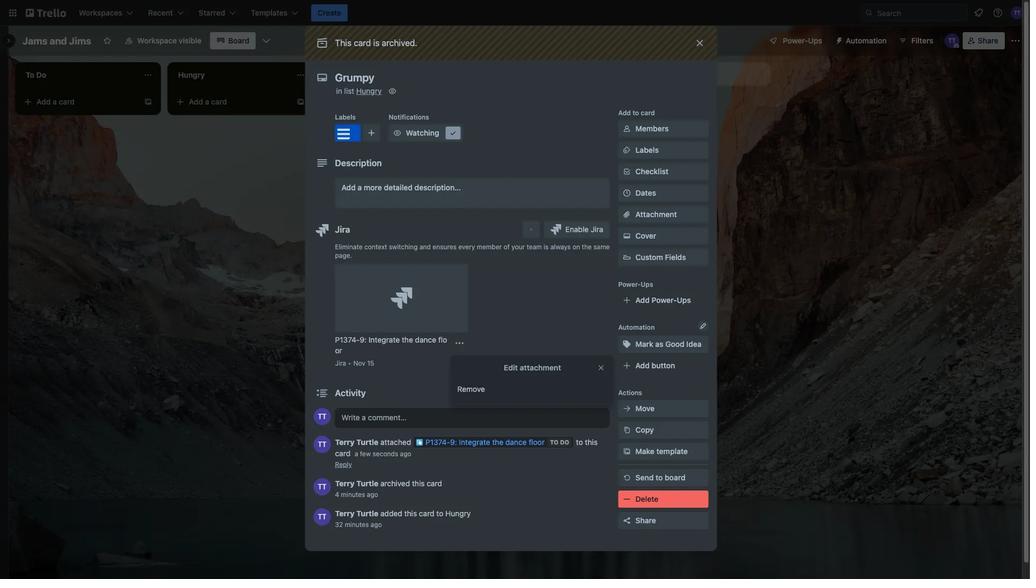 Task type: vqa. For each thing, say whether or not it's contained in the screenshot.
the projects.
no



Task type: describe. For each thing, give the bounding box(es) containing it.
turtle for added
[[357, 510, 379, 518]]

color: blue, title: none image
[[335, 125, 361, 142]]

members
[[636, 124, 669, 133]]

is inside eliminate context switching and ensures every member of your team is always on the same page.
[[544, 243, 549, 251]]

in list hungry
[[336, 87, 382, 96]]

p1374-9: integrate the dance floor
[[426, 438, 545, 447]]

workspace visible
[[137, 36, 202, 45]]

workspace visible button
[[118, 32, 208, 49]]

custom
[[636, 253, 663, 262]]

make template link
[[619, 443, 709, 460]]

dance for flo
[[415, 336, 436, 345]]

add button
[[636, 361, 675, 370]]

add a more detailed description…
[[342, 183, 461, 192]]

0 vertical spatial ago
[[400, 451, 411, 458]]

show menu image
[[1011, 35, 1021, 46]]

floor
[[529, 438, 545, 447]]

0 horizontal spatial share
[[636, 517, 656, 525]]

minutes inside terry turtle archived this card 4 minutes ago
[[341, 491, 365, 499]]

copy link
[[619, 422, 709, 439]]

minutes inside terry turtle added this card to hungry 32 minutes ago
[[345, 521, 369, 529]]

actions
[[619, 389, 642, 397]]

terry for terry turtle added this card to hungry 32 minutes ago
[[335, 510, 355, 518]]

3 add a card button from the left
[[324, 93, 444, 111]]

1 vertical spatial ups
[[641, 281, 653, 288]]

filters
[[912, 36, 934, 45]]

sm image for move
[[622, 404, 632, 414]]

ago inside terry turtle archived this card 4 minutes ago
[[367, 491, 378, 499]]

switch to… image
[[8, 8, 18, 18]]

0 vertical spatial share
[[978, 36, 999, 45]]

9: for p1374-9: integrate the dance floor
[[450, 438, 457, 447]]

terry for terry turtle archived this card 4 minutes ago
[[335, 480, 355, 488]]

eliminate context switching and ensures every member of your team is always on the same page.
[[335, 243, 610, 259]]

team
[[527, 243, 542, 251]]

the for p1374-9: integrate the dance floor
[[492, 438, 504, 447]]

cover link
[[619, 228, 709, 245]]

detailed
[[384, 183, 413, 192]]

terry turtle attached
[[335, 438, 413, 447]]

description
[[335, 158, 382, 168]]

custom fields button
[[619, 252, 709, 263]]

page.
[[335, 252, 352, 259]]

0 horizontal spatial labels
[[335, 113, 356, 121]]

create from template… image
[[296, 98, 305, 106]]

1 terry turtle (terryturtle) image from the top
[[314, 436, 331, 453]]

in
[[336, 87, 342, 96]]

send to board
[[636, 474, 686, 482]]

add a card button for create from template… image
[[172, 93, 292, 111]]

this for archived this card
[[412, 480, 425, 488]]

card inside terry turtle added this card to hungry 32 minutes ago
[[419, 510, 435, 518]]

1 vertical spatial labels
[[636, 146, 659, 155]]

fields
[[665, 253, 686, 262]]

add a card button for create from template… icon
[[19, 93, 140, 111]]

to inside the to this card
[[576, 438, 583, 447]]

add power-ups
[[636, 296, 691, 305]]

1 horizontal spatial share button
[[963, 32, 1005, 49]]

flo
[[438, 336, 447, 345]]

good
[[666, 340, 685, 349]]

activity
[[335, 388, 366, 398]]

32
[[335, 521, 343, 529]]

attachment
[[636, 210, 677, 219]]

jira inside button
[[591, 225, 603, 234]]

mark
[[636, 340, 654, 349]]

mark as good idea
[[636, 340, 702, 349]]

and inside eliminate context switching and ensures every member of your team is always on the same page.
[[420, 243, 431, 251]]

ups inside add power-ups link
[[677, 296, 691, 305]]

always
[[551, 243, 571, 251]]

added
[[381, 510, 402, 518]]

0 horizontal spatial terry turtle (terryturtle) image
[[314, 408, 331, 426]]

make template
[[636, 447, 688, 456]]

do
[[560, 439, 569, 446]]

filters button
[[896, 32, 937, 49]]

hungry link
[[356, 87, 382, 96]]

this
[[335, 38, 352, 48]]

p1374- for p1374-9: integrate the dance floor
[[426, 438, 450, 447]]

labels link
[[619, 142, 709, 159]]

Write a comment text field
[[335, 408, 610, 428]]

15
[[367, 360, 374, 367]]

to
[[550, 439, 559, 446]]

enable
[[566, 225, 589, 234]]

notifications
[[389, 113, 429, 121]]

card inside terry turtle archived this card 4 minutes ago
[[427, 480, 442, 488]]

every
[[459, 243, 475, 251]]

dates button
[[619, 185, 709, 202]]

power-ups inside button
[[783, 36, 822, 45]]

mark as good idea button
[[619, 336, 709, 353]]

board
[[228, 36, 249, 45]]

4
[[335, 491, 339, 499]]

cover
[[636, 232, 657, 240]]

0 horizontal spatial automation
[[619, 324, 655, 331]]

workspace
[[137, 36, 177, 45]]

edit attachment
[[504, 364, 561, 372]]

terry turtle (terryturtle) image for archived
[[314, 479, 331, 496]]

move link
[[619, 400, 709, 418]]

sm image for delete
[[622, 494, 632, 505]]

the inside eliminate context switching and ensures every member of your team is always on the same page.
[[582, 243, 592, 251]]

watching
[[406, 129, 439, 137]]

description…
[[415, 183, 461, 192]]

sm image for automation
[[831, 32, 846, 47]]

sm image for copy
[[622, 425, 632, 436]]

a few seconds ago
[[355, 451, 411, 458]]

power- inside button
[[783, 36, 808, 45]]

automation inside button
[[846, 36, 887, 45]]

edit
[[504, 364, 518, 372]]

jams and jims
[[23, 35, 91, 46]]

card inside the to this card
[[335, 449, 351, 458]]

sm image for cover
[[622, 231, 632, 242]]

on
[[573, 243, 580, 251]]

enable jira button
[[544, 221, 610, 238]]

custom fields
[[636, 253, 686, 262]]

this inside the to this card
[[585, 438, 598, 447]]

p1374-9: integrate the dance flo or jira • nov 15
[[335, 336, 447, 367]]

dance for floor
[[506, 438, 527, 447]]

enable jira
[[566, 225, 603, 234]]

p1374- for p1374-9: integrate the dance flo or jira • nov 15
[[335, 336, 360, 345]]

few
[[360, 451, 371, 458]]

create button
[[311, 4, 348, 21]]



Task type: locate. For each thing, give the bounding box(es) containing it.
share button down 0 notifications icon
[[963, 32, 1005, 49]]

1 vertical spatial minutes
[[345, 521, 369, 529]]

to right send
[[656, 474, 663, 482]]

eliminate
[[335, 243, 363, 251]]

dance
[[415, 336, 436, 345], [506, 438, 527, 447]]

1 turtle from the top
[[357, 438, 379, 447]]

this right "added"
[[404, 510, 417, 518]]

the for p1374-9: integrate the dance flo or jira • nov 15
[[402, 336, 413, 345]]

terry turtle (terryturtle) image
[[314, 436, 331, 453], [314, 479, 331, 496], [314, 509, 331, 526]]

terry inside terry turtle added this card to hungry 32 minutes ago
[[335, 510, 355, 518]]

1 horizontal spatial labels
[[636, 146, 659, 155]]

0 vertical spatial automation
[[846, 36, 887, 45]]

terry up 4
[[335, 480, 355, 488]]

checklist link
[[619, 163, 709, 180]]

2 terry turtle (terryturtle) image from the top
[[314, 479, 331, 496]]

1 vertical spatial power-
[[619, 281, 641, 288]]

to right "added"
[[437, 510, 443, 518]]

automation button
[[831, 32, 893, 49]]

p1374- right attached
[[426, 438, 450, 447]]

sm image
[[831, 32, 846, 47], [387, 86, 398, 97], [392, 128, 403, 138], [622, 339, 632, 350], [622, 425, 632, 436], [622, 447, 632, 457]]

1 vertical spatial dance
[[506, 438, 527, 447]]

sm image inside delete link
[[622, 494, 632, 505]]

9: up nov
[[360, 336, 367, 345]]

0 horizontal spatial the
[[402, 336, 413, 345]]

add a card
[[36, 97, 75, 106], [189, 97, 227, 106], [341, 97, 379, 106]]

ago down "added"
[[371, 521, 382, 529]]

hungry
[[356, 87, 382, 96], [446, 510, 471, 518]]

this inside terry turtle archived this card 4 minutes ago
[[412, 480, 425, 488]]

and left "jims"
[[50, 35, 67, 46]]

1 horizontal spatial terry turtle (terryturtle) image
[[945, 33, 960, 48]]

archived
[[381, 480, 410, 488]]

2 horizontal spatial terry turtle (terryturtle) image
[[1011, 6, 1024, 19]]

1 horizontal spatial add a card
[[189, 97, 227, 106]]

hungry inside terry turtle added this card to hungry 32 minutes ago
[[446, 510, 471, 518]]

1 horizontal spatial 9:
[[450, 438, 457, 447]]

0 vertical spatial p1374-
[[335, 336, 360, 345]]

9: inside p1374-9: integrate the dance flo or jira • nov 15
[[360, 336, 367, 345]]

1 horizontal spatial and
[[420, 243, 431, 251]]

sm image right power-ups button
[[831, 32, 846, 47]]

this for added this card to hungry
[[404, 510, 417, 518]]

0 vertical spatial share button
[[963, 32, 1005, 49]]

1 add a card button from the left
[[19, 93, 140, 111]]

your
[[512, 243, 525, 251]]

terry for terry turtle attached
[[335, 438, 355, 447]]

1 vertical spatial this
[[412, 480, 425, 488]]

turtle up 32 minutes ago link
[[357, 510, 379, 518]]

1 vertical spatial power-ups
[[619, 281, 653, 288]]

sm image right hungry link
[[387, 86, 398, 97]]

sm image left make
[[622, 447, 632, 457]]

0 vertical spatial and
[[50, 35, 67, 46]]

to up the members
[[633, 109, 639, 116]]

add a card for create from template… image
[[189, 97, 227, 106]]

terry turtle (terryturtle) image left 4
[[314, 479, 331, 496]]

reply
[[335, 461, 352, 469]]

1 terry from the top
[[335, 438, 355, 447]]

turtle inside terry turtle added this card to hungry 32 minutes ago
[[357, 510, 379, 518]]

3 terry turtle (terryturtle) image from the top
[[314, 509, 331, 526]]

labels
[[335, 113, 356, 121], [636, 146, 659, 155]]

p1374-
[[335, 336, 360, 345], [426, 438, 450, 447]]

0 vertical spatial minutes
[[341, 491, 365, 499]]

turtle for archived
[[357, 480, 379, 488]]

integrate down write a comment text field
[[459, 438, 490, 447]]

integrate inside p1374-9: integrate the dance flo or jira • nov 15
[[369, 336, 400, 345]]

0 horizontal spatial dance
[[415, 336, 436, 345]]

0 horizontal spatial p1374-
[[335, 336, 360, 345]]

automation down search image
[[846, 36, 887, 45]]

terry turtle (terryturtle) image left few
[[314, 436, 331, 453]]

ago
[[400, 451, 411, 458], [367, 491, 378, 499], [371, 521, 382, 529]]

2 vertical spatial power-
[[652, 296, 677, 305]]

p1374- inside p1374-9: integrate the dance flo or jira • nov 15
[[335, 336, 360, 345]]

0 vertical spatial labels
[[335, 113, 356, 121]]

turtle inside terry turtle archived this card 4 minutes ago
[[357, 480, 379, 488]]

0 horizontal spatial hungry
[[356, 87, 382, 96]]

sm image inside mark as good idea button
[[622, 339, 632, 350]]

share left show menu image at the top of the page
[[978, 36, 999, 45]]

integrate for p1374-9: integrate the dance flo or jira • nov 15
[[369, 336, 400, 345]]

0 vertical spatial 9:
[[360, 336, 367, 345]]

watching button
[[389, 125, 463, 142]]

to inside send to board link
[[656, 474, 663, 482]]

to inside terry turtle added this card to hungry 32 minutes ago
[[437, 510, 443, 518]]

idea
[[687, 340, 702, 349]]

members link
[[619, 120, 709, 137]]

1 horizontal spatial integrate
[[459, 438, 490, 447]]

add button button
[[619, 357, 709, 375]]

sm image inside send to board link
[[622, 473, 632, 484]]

delete link
[[619, 491, 709, 508]]

0 notifications image
[[972, 6, 985, 19]]

sm image inside "move" link
[[622, 404, 632, 414]]

0 vertical spatial integrate
[[369, 336, 400, 345]]

0 horizontal spatial ups
[[641, 281, 653, 288]]

list
[[344, 87, 354, 96]]

2 terry from the top
[[335, 480, 355, 488]]

sm image for members
[[622, 123, 632, 134]]

sm image
[[622, 123, 632, 134], [448, 128, 459, 138], [622, 145, 632, 156], [622, 166, 632, 177], [622, 231, 632, 242], [622, 404, 632, 414], [622, 473, 632, 484], [622, 494, 632, 505]]

p1374- up or
[[335, 336, 360, 345]]

1 horizontal spatial the
[[492, 438, 504, 447]]

button
[[652, 361, 675, 370]]

the
[[582, 243, 592, 251], [402, 336, 413, 345], [492, 438, 504, 447]]

sm image down notifications
[[392, 128, 403, 138]]

this inside terry turtle added this card to hungry 32 minutes ago
[[404, 510, 417, 518]]

2 vertical spatial ago
[[371, 521, 382, 529]]

sm image left copy
[[622, 425, 632, 436]]

terry turtle (terryturtle) image
[[1011, 6, 1024, 19], [945, 33, 960, 48], [314, 408, 331, 426]]

ago inside terry turtle added this card to hungry 32 minutes ago
[[371, 521, 382, 529]]

attachment button
[[619, 206, 709, 223]]

2 horizontal spatial add a card
[[341, 97, 379, 106]]

0 vertical spatial the
[[582, 243, 592, 251]]

jira up same
[[591, 225, 603, 234]]

2 vertical spatial the
[[492, 438, 504, 447]]

sm image for watching
[[392, 128, 403, 138]]

1 vertical spatial turtle
[[357, 480, 379, 488]]

2 turtle from the top
[[357, 480, 379, 488]]

2 horizontal spatial power-
[[783, 36, 808, 45]]

primary element
[[0, 0, 1030, 26]]

minutes right 32
[[345, 521, 369, 529]]

and left ensures
[[420, 243, 431, 251]]

3 turtle from the top
[[357, 510, 379, 518]]

1 vertical spatial share button
[[619, 513, 709, 530]]

this
[[585, 438, 598, 447], [412, 480, 425, 488], [404, 510, 417, 518]]

more
[[364, 183, 382, 192]]

this right do
[[585, 438, 598, 447]]

remove button
[[451, 381, 614, 398]]

seconds
[[373, 451, 398, 458]]

1 vertical spatial terry
[[335, 480, 355, 488]]

is
[[373, 38, 380, 48], [544, 243, 549, 251]]

star or unstar board image
[[103, 36, 112, 45]]

9:
[[360, 336, 367, 345], [450, 438, 457, 447]]

nov
[[354, 360, 365, 367]]

add a card for create from template… icon
[[36, 97, 75, 106]]

is right the team
[[544, 243, 549, 251]]

0 horizontal spatial add a card button
[[19, 93, 140, 111]]

1 vertical spatial and
[[420, 243, 431, 251]]

terry turtle archived this card 4 minutes ago
[[335, 480, 442, 499]]

terry turtle (terryturtle) image for added
[[314, 509, 331, 526]]

0 horizontal spatial power-
[[619, 281, 641, 288]]

ups inside power-ups button
[[808, 36, 822, 45]]

3 terry from the top
[[335, 510, 355, 518]]

•
[[348, 360, 351, 367]]

32 minutes ago link
[[335, 521, 382, 529]]

share
[[978, 36, 999, 45], [636, 517, 656, 525]]

ups up add power-ups
[[641, 281, 653, 288]]

sm image for send to board
[[622, 473, 632, 484]]

the inside p1374-9: integrate the dance flo or jira • nov 15
[[402, 336, 413, 345]]

sm image inside watching button
[[392, 128, 403, 138]]

integrate
[[369, 336, 400, 345], [459, 438, 490, 447]]

1 horizontal spatial ups
[[677, 296, 691, 305]]

power-ups button
[[762, 32, 829, 49]]

create
[[318, 8, 341, 17]]

1 horizontal spatial automation
[[846, 36, 887, 45]]

remove
[[458, 385, 485, 394]]

0 vertical spatial dance
[[415, 336, 436, 345]]

sm image inside labels link
[[622, 145, 632, 156]]

2 vertical spatial terry turtle (terryturtle) image
[[314, 509, 331, 526]]

2 vertical spatial terry turtle (terryturtle) image
[[314, 408, 331, 426]]

power-
[[783, 36, 808, 45], [619, 281, 641, 288], [652, 296, 677, 305]]

4 minutes ago link
[[335, 491, 378, 499]]

ups
[[808, 36, 822, 45], [641, 281, 653, 288], [677, 296, 691, 305]]

dance inside p1374-9: integrate the dance flo or jira • nov 15
[[415, 336, 436, 345]]

ups left automation button
[[808, 36, 822, 45]]

1 horizontal spatial share
[[978, 36, 999, 45]]

template
[[657, 447, 688, 456]]

to do
[[550, 439, 569, 446]]

ago up 32 minutes ago link
[[367, 491, 378, 499]]

0 horizontal spatial power-ups
[[619, 281, 653, 288]]

3 add a card from the left
[[341, 97, 379, 106]]

context
[[364, 243, 387, 251]]

terry up reply
[[335, 438, 355, 447]]

attached
[[381, 438, 411, 447]]

Search field
[[874, 5, 968, 21]]

1 vertical spatial terry turtle (terryturtle) image
[[314, 479, 331, 496]]

sm image for make template
[[622, 447, 632, 457]]

2 vertical spatial ups
[[677, 296, 691, 305]]

sm image inside cover link
[[622, 231, 632, 242]]

0 horizontal spatial add a card
[[36, 97, 75, 106]]

open information menu image
[[993, 8, 1004, 18]]

0 vertical spatial ups
[[808, 36, 822, 45]]

automation
[[846, 36, 887, 45], [619, 324, 655, 331]]

9: down write a comment text field
[[450, 438, 457, 447]]

2 horizontal spatial the
[[582, 243, 592, 251]]

sm image inside members link
[[622, 123, 632, 134]]

send to board link
[[619, 470, 709, 487]]

this card is archived.
[[335, 38, 417, 48]]

automation up mark
[[619, 324, 655, 331]]

1 horizontal spatial is
[[544, 243, 549, 251]]

turtle up 4 minutes ago link
[[357, 480, 379, 488]]

sm image inside checklist link
[[622, 166, 632, 177]]

0 vertical spatial hungry
[[356, 87, 382, 96]]

jira left •
[[335, 360, 346, 367]]

1 vertical spatial automation
[[619, 324, 655, 331]]

add
[[36, 97, 51, 106], [189, 97, 203, 106], [341, 97, 356, 106], [619, 109, 631, 116], [342, 183, 356, 192], [636, 296, 650, 305], [636, 361, 650, 370]]

2 vertical spatial turtle
[[357, 510, 379, 518]]

1 add a card from the left
[[36, 97, 75, 106]]

the right 'on' on the top right of the page
[[582, 243, 592, 251]]

2 vertical spatial terry
[[335, 510, 355, 518]]

this right archived
[[412, 480, 425, 488]]

0 vertical spatial this
[[585, 438, 598, 447]]

None text field
[[330, 68, 684, 87]]

share button down delete link
[[619, 513, 709, 530]]

p1374-9: integrate the dance floor image
[[391, 288, 412, 309]]

1 vertical spatial share
[[636, 517, 656, 525]]

terry turtle added this card to hungry 32 minutes ago
[[335, 510, 471, 529]]

0 vertical spatial power-ups
[[783, 36, 822, 45]]

the down write a comment text field
[[492, 438, 504, 447]]

board
[[665, 474, 686, 482]]

0 horizontal spatial integrate
[[369, 336, 400, 345]]

1 vertical spatial ago
[[367, 491, 378, 499]]

turtle for attached
[[357, 438, 379, 447]]

switching
[[389, 243, 418, 251]]

create from template… image
[[144, 98, 152, 106]]

make
[[636, 447, 655, 456]]

sm image inside automation button
[[831, 32, 846, 47]]

the left flo
[[402, 336, 413, 345]]

power-ups
[[783, 36, 822, 45], [619, 281, 653, 288]]

integrate up 15
[[369, 336, 400, 345]]

search image
[[865, 9, 874, 17]]

jira up eliminate at top left
[[335, 225, 350, 235]]

0 vertical spatial terry turtle (terryturtle) image
[[314, 436, 331, 453]]

jams
[[23, 35, 47, 46]]

and inside the jams and jims text box
[[50, 35, 67, 46]]

board link
[[210, 32, 256, 49]]

dance left flo
[[415, 336, 436, 345]]

1 horizontal spatial power-ups
[[783, 36, 822, 45]]

sm image for labels
[[622, 145, 632, 156]]

1 vertical spatial 9:
[[450, 438, 457, 447]]

terry turtle (terryturtle) image left 32
[[314, 509, 331, 526]]

1 vertical spatial the
[[402, 336, 413, 345]]

9: for p1374-9: integrate the dance flo or jira • nov 15
[[360, 336, 367, 345]]

as
[[655, 340, 664, 349]]

jira inside p1374-9: integrate the dance flo or jira • nov 15
[[335, 360, 346, 367]]

sm image inside watching button
[[448, 128, 459, 138]]

dates
[[636, 189, 656, 197]]

0 vertical spatial terry
[[335, 438, 355, 447]]

0 horizontal spatial is
[[373, 38, 380, 48]]

turtle up few
[[357, 438, 379, 447]]

1 horizontal spatial power-
[[652, 296, 677, 305]]

integrate for p1374-9: integrate the dance floor
[[459, 438, 490, 447]]

1 vertical spatial hungry
[[446, 510, 471, 518]]

move
[[636, 404, 655, 413]]

sm image inside copy link
[[622, 425, 632, 436]]

terry inside terry turtle archived this card 4 minutes ago
[[335, 480, 355, 488]]

1 horizontal spatial add a card button
[[172, 93, 292, 111]]

turtle
[[357, 438, 379, 447], [357, 480, 379, 488], [357, 510, 379, 518]]

archived.
[[382, 38, 417, 48]]

2 add a card button from the left
[[172, 93, 292, 111]]

delete
[[636, 495, 659, 504]]

terry up 32
[[335, 510, 355, 518]]

sm image for checklist
[[622, 166, 632, 177]]

ago down attached
[[400, 451, 411, 458]]

to right do
[[576, 438, 583, 447]]

labels up checklist
[[636, 146, 659, 155]]

jira
[[335, 225, 350, 235], [591, 225, 603, 234], [335, 360, 346, 367]]

labels up color: blue, title: none icon
[[335, 113, 356, 121]]

ups down fields
[[677, 296, 691, 305]]

is left archived.
[[373, 38, 380, 48]]

Board name text field
[[17, 32, 97, 49]]

or
[[335, 346, 342, 355]]

2 horizontal spatial add a card button
[[324, 93, 444, 111]]

0 vertical spatial turtle
[[357, 438, 379, 447]]

dance left floor
[[506, 438, 527, 447]]

1 horizontal spatial hungry
[[446, 510, 471, 518]]

attachment
[[520, 364, 561, 372]]

0 vertical spatial terry turtle (terryturtle) image
[[1011, 6, 1024, 19]]

2 add a card from the left
[[189, 97, 227, 106]]

1 horizontal spatial dance
[[506, 438, 527, 447]]

a few seconds ago link
[[355, 451, 411, 458]]

1 horizontal spatial p1374-
[[426, 438, 450, 447]]

0 horizontal spatial share button
[[619, 513, 709, 530]]

2 vertical spatial this
[[404, 510, 417, 518]]

customize views image
[[261, 35, 272, 46]]

sm image left mark
[[622, 339, 632, 350]]

checklist
[[636, 167, 669, 176]]

to this card
[[335, 438, 598, 458]]

minutes right 4
[[341, 491, 365, 499]]

add a card button
[[19, 93, 140, 111], [172, 93, 292, 111], [324, 93, 444, 111]]

add to card
[[619, 109, 655, 116]]

add power-ups link
[[619, 292, 709, 309]]

0 vertical spatial power-
[[783, 36, 808, 45]]

2 horizontal spatial ups
[[808, 36, 822, 45]]

share down delete
[[636, 517, 656, 525]]

0 horizontal spatial and
[[50, 35, 67, 46]]

1 vertical spatial integrate
[[459, 438, 490, 447]]

sm image inside make template 'link'
[[622, 447, 632, 457]]

1 vertical spatial p1374-
[[426, 438, 450, 447]]

copy
[[636, 426, 654, 435]]

1 vertical spatial is
[[544, 243, 549, 251]]

1 vertical spatial terry turtle (terryturtle) image
[[945, 33, 960, 48]]

0 vertical spatial is
[[373, 38, 380, 48]]

0 horizontal spatial 9:
[[360, 336, 367, 345]]



